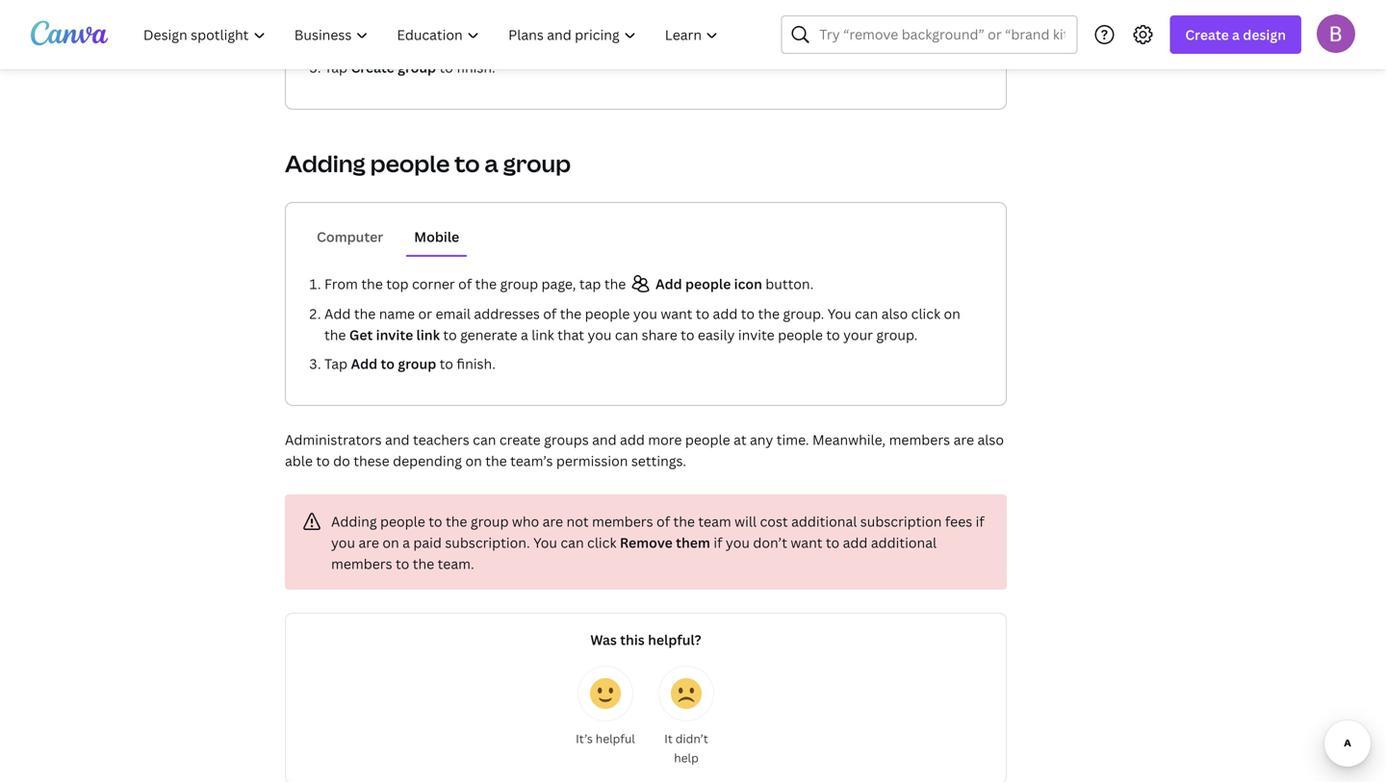 Task type: describe. For each thing, give the bounding box(es) containing it.
can inside add the name or email addresses of the people you want to add to the group. you can also click on the
[[855, 305, 879, 323]]

1 and from the left
[[385, 431, 410, 449]]

mobile button
[[407, 219, 467, 255]]

tap create group to finish.
[[325, 58, 496, 77]]

remove
[[620, 534, 673, 552]]

a inside adding people to the group who are not members of the team will cost additional subscription fees if you are on a paid subscription. you can click
[[403, 534, 410, 552]]

it
[[665, 731, 673, 747]]

are inside administrators and teachers can create groups and add more people at any time. meanwhile, members are also able to do these depending on the team's permission settings.
[[954, 431, 975, 449]]

the up addresses
[[475, 275, 497, 293]]

these
[[354, 452, 390, 470]]

easily
[[698, 326, 735, 344]]

top
[[386, 275, 409, 293]]

was this helpful?
[[591, 631, 702, 650]]

this
[[620, 631, 645, 650]]

people inside add the name or email addresses of the people you want to add to the group. you can also click on the
[[585, 305, 630, 323]]

the left get
[[325, 326, 346, 344]]

also inside administrators and teachers can create groups and add more people at any time. meanwhile, members are also able to do these depending on the team's permission settings.
[[978, 431, 1004, 449]]

2 invite from the left
[[739, 326, 775, 344]]

group. inside add the name or email addresses of the people you want to add to the group. you can also click on the
[[783, 305, 825, 323]]

at
[[734, 431, 747, 449]]

get
[[349, 326, 373, 344]]

paid
[[413, 534, 442, 552]]

you inside adding people to the group who are not members of the team will cost additional subscription fees if you are on a paid subscription. you can click
[[534, 534, 558, 552]]

it's helpful
[[576, 731, 635, 747]]

email
[[436, 305, 471, 323]]

want inside if you don't want to add additional members to the team.
[[791, 534, 823, 552]]

adding for adding people to the group who are not members of the team will cost additional subscription fees if you are on a paid subscription. you can click
[[331, 513, 377, 531]]

you inside if you don't want to add additional members to the team.
[[726, 534, 750, 552]]

click inside add the name or email addresses of the people you want to add to the group. you can also click on the
[[912, 305, 941, 323]]

additional inside if you don't want to add additional members to the team.
[[871, 534, 937, 552]]

was
[[591, 631, 617, 650]]

that
[[558, 326, 585, 344]]

create inside dropdown button
[[1186, 26, 1229, 44]]

1 finish. from the top
[[457, 58, 496, 77]]

add the name or email addresses of the people you want to add to the group. you can also click on the
[[325, 305, 961, 344]]

team's
[[510, 452, 553, 470]]

add for add people icon button.
[[656, 275, 682, 293]]

of inside add the name or email addresses of the people you want to add to the group. you can also click on the
[[543, 305, 557, 323]]

1 invite from the left
[[376, 326, 413, 344]]

from
[[325, 275, 358, 293]]

want inside add the name or email addresses of the people you want to add to the group. you can also click on the
[[661, 305, 693, 323]]

add inside if you don't want to add additional members to the team.
[[843, 534, 868, 552]]

don't
[[753, 534, 788, 552]]

groups
[[544, 431, 589, 449]]

you inside add the name or email addresses of the people you want to add to the group. you can also click on the
[[828, 305, 852, 323]]

to inside adding people to the group who are not members of the team will cost additional subscription fees if you are on a paid subscription. you can click
[[429, 513, 443, 531]]

🙂 image
[[590, 679, 621, 710]]

people up mobile
[[370, 148, 450, 179]]

bob builder image
[[1317, 14, 1356, 53]]

people down button.
[[778, 326, 823, 344]]

the inside administrators and teachers can create groups and add more people at any time. meanwhile, members are also able to do these depending on the team's permission settings.
[[486, 452, 507, 470]]

group inside adding people to the group who are not members of the team will cost additional subscription fees if you are on a paid subscription. you can click
[[471, 513, 509, 531]]

2 and from the left
[[592, 431, 617, 449]]

tap for tap create group to finish.
[[325, 58, 348, 77]]

get invite link to generate a link that you can share to easily invite people to your group.
[[349, 326, 918, 344]]

remove them
[[620, 534, 711, 552]]

team
[[699, 513, 732, 531]]

add inside add the name or email addresses of the people you want to add to the group. you can also click on the
[[713, 305, 738, 323]]

you right that
[[588, 326, 612, 344]]

share
[[642, 326, 678, 344]]

mobile
[[414, 228, 460, 246]]

tap for tap add to group to finish.
[[325, 355, 348, 373]]

design
[[1243, 26, 1287, 44]]

on for click
[[944, 305, 961, 323]]

a inside dropdown button
[[1233, 26, 1240, 44]]

top level navigation element
[[131, 15, 735, 54]]

team.
[[438, 555, 474, 573]]

or
[[418, 305, 432, 323]]

0 horizontal spatial create
[[351, 58, 395, 77]]

depending
[[393, 452, 462, 470]]

can inside adding people to the group who are not members of the team will cost additional subscription fees if you are on a paid subscription. you can click
[[561, 534, 584, 552]]

settings.
[[632, 452, 687, 470]]

create a design
[[1186, 26, 1287, 44]]

computer button
[[309, 219, 391, 255]]

also inside add the name or email addresses of the people you want to add to the group. you can also click on the
[[882, 305, 908, 323]]

not
[[567, 513, 589, 531]]

page,
[[542, 275, 576, 293]]

teachers
[[413, 431, 470, 449]]

subscription.
[[445, 534, 530, 552]]

do
[[333, 452, 350, 470]]

name
[[379, 305, 415, 323]]

permission
[[557, 452, 628, 470]]

addresses
[[474, 305, 540, 323]]



Task type: vqa. For each thing, say whether or not it's contained in the screenshot.
'Dog'
no



Task type: locate. For each thing, give the bounding box(es) containing it.
are up fees
[[954, 431, 975, 449]]

you
[[828, 305, 852, 323], [534, 534, 558, 552]]

want
[[661, 305, 693, 323], [791, 534, 823, 552]]

on for are
[[383, 534, 399, 552]]

of right corner
[[459, 275, 472, 293]]

on inside adding people to the group who are not members of the team will cost additional subscription fees if you are on a paid subscription. you can click
[[383, 534, 399, 552]]

1 horizontal spatial and
[[592, 431, 617, 449]]

2 horizontal spatial add
[[843, 534, 868, 552]]

members right meanwhile,
[[889, 431, 951, 449]]

Try "remove background" or "brand kit" search field
[[820, 16, 1065, 53]]

you
[[634, 305, 658, 323], [588, 326, 612, 344], [331, 534, 355, 552], [726, 534, 750, 552]]

the up subscription.
[[446, 513, 467, 531]]

invite
[[376, 326, 413, 344], [739, 326, 775, 344]]

from the top corner of the group page, tap the
[[325, 275, 626, 293]]

add inside administrators and teachers can create groups and add more people at any time. meanwhile, members are also able to do these depending on the team's permission settings.
[[620, 431, 645, 449]]

0 vertical spatial add
[[713, 305, 738, 323]]

subscription
[[861, 513, 942, 531]]

if
[[976, 513, 985, 531], [714, 534, 723, 552]]

adding up computer
[[285, 148, 366, 179]]

the down icon
[[758, 305, 780, 323]]

1 vertical spatial group.
[[877, 326, 918, 344]]

the
[[361, 275, 383, 293], [475, 275, 497, 293], [605, 275, 626, 293], [354, 305, 376, 323], [560, 305, 582, 323], [758, 305, 780, 323], [325, 326, 346, 344], [486, 452, 507, 470], [446, 513, 467, 531], [674, 513, 695, 531], [413, 555, 435, 573]]

1 horizontal spatial are
[[543, 513, 563, 531]]

2 link from the left
[[532, 326, 554, 344]]

0 vertical spatial are
[[954, 431, 975, 449]]

add for add the name or email addresses of the people you want to add to the group. you can also click on the
[[325, 305, 351, 323]]

1 horizontal spatial add
[[713, 305, 738, 323]]

0 vertical spatial you
[[828, 305, 852, 323]]

0 vertical spatial click
[[912, 305, 941, 323]]

link down the or
[[417, 326, 440, 344]]

generate
[[460, 326, 518, 344]]

corner
[[412, 275, 455, 293]]

them
[[676, 534, 711, 552]]

1 horizontal spatial want
[[791, 534, 823, 552]]

click inside adding people to the group who are not members of the team will cost additional subscription fees if you are on a paid subscription. you can click
[[587, 534, 617, 552]]

1 horizontal spatial of
[[543, 305, 557, 323]]

2 horizontal spatial members
[[889, 431, 951, 449]]

on inside add the name or email addresses of the people you want to add to the group. you can also click on the
[[944, 305, 961, 323]]

link left that
[[532, 326, 554, 344]]

create down top level navigation element
[[351, 58, 395, 77]]

will
[[735, 513, 757, 531]]

0 horizontal spatial also
[[882, 305, 908, 323]]

helpful
[[596, 731, 635, 747]]

people inside administrators and teachers can create groups and add more people at any time. meanwhile, members are also able to do these depending on the team's permission settings.
[[686, 431, 731, 449]]

2 vertical spatial add
[[351, 355, 378, 373]]

and
[[385, 431, 410, 449], [592, 431, 617, 449]]

1 horizontal spatial click
[[912, 305, 941, 323]]

the down create
[[486, 452, 507, 470]]

create left design
[[1186, 26, 1229, 44]]

0 vertical spatial adding
[[285, 148, 366, 179]]

click
[[912, 305, 941, 323], [587, 534, 617, 552]]

able
[[285, 452, 313, 470]]

can left the share
[[615, 326, 639, 344]]

adding inside adding people to the group who are not members of the team will cost additional subscription fees if you are on a paid subscription. you can click
[[331, 513, 377, 531]]

1 horizontal spatial also
[[978, 431, 1004, 449]]

if inside adding people to the group who are not members of the team will cost additional subscription fees if you are on a paid subscription. you can click
[[976, 513, 985, 531]]

2 vertical spatial are
[[359, 534, 379, 552]]

2 vertical spatial on
[[383, 534, 399, 552]]

1 vertical spatial click
[[587, 534, 617, 552]]

members inside if you don't want to add additional members to the team.
[[331, 555, 392, 573]]

2 horizontal spatial are
[[954, 431, 975, 449]]

1 vertical spatial on
[[466, 452, 482, 470]]

people
[[370, 148, 450, 179], [686, 275, 731, 293], [585, 305, 630, 323], [778, 326, 823, 344], [686, 431, 731, 449], [380, 513, 425, 531]]

members inside administrators and teachers can create groups and add more people at any time. meanwhile, members are also able to do these depending on the team's permission settings.
[[889, 431, 951, 449]]

add left more on the bottom
[[620, 431, 645, 449]]

additional right cost on the bottom of page
[[792, 513, 857, 531]]

add up add the name or email addresses of the people you want to add to the group. you can also click on the
[[656, 275, 682, 293]]

the up get
[[354, 305, 376, 323]]

1 vertical spatial finish.
[[457, 355, 496, 373]]

meanwhile,
[[813, 431, 886, 449]]

1 horizontal spatial invite
[[739, 326, 775, 344]]

if down team
[[714, 534, 723, 552]]

administrators and teachers can create groups and add more people at any time. meanwhile, members are also able to do these depending on the team's permission settings.
[[285, 431, 1004, 470]]

1 horizontal spatial if
[[976, 513, 985, 531]]

0 vertical spatial create
[[1186, 26, 1229, 44]]

people up the paid
[[380, 513, 425, 531]]

additional
[[792, 513, 857, 531], [871, 534, 937, 552]]

1 horizontal spatial link
[[532, 326, 554, 344]]

to inside administrators and teachers can create groups and add more people at any time. meanwhile, members are also able to do these depending on the team's permission settings.
[[316, 452, 330, 470]]

add
[[656, 275, 682, 293], [325, 305, 351, 323], [351, 355, 378, 373]]

1 horizontal spatial members
[[592, 513, 653, 531]]

0 vertical spatial group.
[[783, 305, 825, 323]]

tap
[[580, 275, 601, 293]]

create a design button
[[1170, 15, 1302, 54]]

and up permission
[[592, 431, 617, 449]]

members left team.
[[331, 555, 392, 573]]

you down will
[[726, 534, 750, 552]]

members
[[889, 431, 951, 449], [592, 513, 653, 531], [331, 555, 392, 573]]

you down who
[[534, 534, 558, 552]]

administrators
[[285, 431, 382, 449]]

also
[[882, 305, 908, 323], [978, 431, 1004, 449]]

1 horizontal spatial on
[[466, 452, 482, 470]]

members inside adding people to the group who are not members of the team will cost additional subscription fees if you are on a paid subscription. you can click
[[592, 513, 653, 531]]

group.
[[783, 305, 825, 323], [877, 326, 918, 344]]

1 vertical spatial add
[[620, 431, 645, 449]]

1 vertical spatial of
[[543, 305, 557, 323]]

on inside administrators and teachers can create groups and add more people at any time. meanwhile, members are also able to do these depending on the team's permission settings.
[[466, 452, 482, 470]]

0 horizontal spatial if
[[714, 534, 723, 552]]

finish. down top level navigation element
[[457, 58, 496, 77]]

😔 image
[[671, 679, 702, 710]]

are left the paid
[[359, 534, 379, 552]]

1 vertical spatial want
[[791, 534, 823, 552]]

help
[[674, 751, 699, 767]]

if you don't want to add additional members to the team.
[[331, 534, 937, 573]]

1 vertical spatial additional
[[871, 534, 937, 552]]

tap
[[325, 58, 348, 77], [325, 355, 348, 373]]

helpful?
[[648, 631, 702, 650]]

people inside adding people to the group who are not members of the team will cost additional subscription fees if you are on a paid subscription. you can click
[[380, 513, 425, 531]]

1 horizontal spatial you
[[828, 305, 852, 323]]

your
[[844, 326, 873, 344]]

0 vertical spatial add
[[656, 275, 682, 293]]

and up the these
[[385, 431, 410, 449]]

tap add to group to finish.
[[325, 355, 496, 373]]

can up your
[[855, 305, 879, 323]]

button.
[[766, 275, 814, 293]]

0 horizontal spatial and
[[385, 431, 410, 449]]

on
[[944, 305, 961, 323], [466, 452, 482, 470], [383, 534, 399, 552]]

1 vertical spatial add
[[325, 305, 351, 323]]

finish. down generate
[[457, 355, 496, 373]]

can down "not"
[[561, 534, 584, 552]]

to
[[440, 58, 453, 77], [455, 148, 480, 179], [696, 305, 710, 323], [741, 305, 755, 323], [443, 326, 457, 344], [681, 326, 695, 344], [827, 326, 840, 344], [381, 355, 395, 373], [440, 355, 454, 373], [316, 452, 330, 470], [429, 513, 443, 531], [826, 534, 840, 552], [396, 555, 410, 573]]

computer
[[317, 228, 384, 246]]

add down get
[[351, 355, 378, 373]]

0 vertical spatial tap
[[325, 58, 348, 77]]

2 vertical spatial members
[[331, 555, 392, 573]]

0 vertical spatial finish.
[[457, 58, 496, 77]]

of
[[459, 275, 472, 293], [543, 305, 557, 323], [657, 513, 670, 531]]

adding
[[285, 148, 366, 179], [331, 513, 377, 531]]

1 tap from the top
[[325, 58, 348, 77]]

fees
[[946, 513, 973, 531]]

adding down do
[[331, 513, 377, 531]]

0 horizontal spatial add
[[620, 431, 645, 449]]

if right fees
[[976, 513, 985, 531]]

are
[[954, 431, 975, 449], [543, 513, 563, 531], [359, 534, 379, 552]]

can inside administrators and teachers can create groups and add more people at any time. meanwhile, members are also able to do these depending on the team's permission settings.
[[473, 431, 496, 449]]

any
[[750, 431, 774, 449]]

can left create
[[473, 431, 496, 449]]

who
[[512, 513, 539, 531]]

0 vertical spatial also
[[882, 305, 908, 323]]

adding for adding people to a group
[[285, 148, 366, 179]]

people left at
[[686, 431, 731, 449]]

adding people to the group who are not members of the team will cost additional subscription fees if you are on a paid subscription. you can click
[[331, 513, 985, 552]]

finish.
[[457, 58, 496, 77], [457, 355, 496, 373]]

additional inside adding people to the group who are not members of the team will cost additional subscription fees if you are on a paid subscription. you can click
[[792, 513, 857, 531]]

can
[[855, 305, 879, 323], [615, 326, 639, 344], [473, 431, 496, 449], [561, 534, 584, 552]]

0 horizontal spatial are
[[359, 534, 379, 552]]

2 vertical spatial of
[[657, 513, 670, 531]]

group. down button.
[[783, 305, 825, 323]]

0 vertical spatial of
[[459, 275, 472, 293]]

1 vertical spatial create
[[351, 58, 395, 77]]

a
[[1233, 26, 1240, 44], [485, 148, 499, 179], [521, 326, 528, 344], [403, 534, 410, 552]]

more
[[648, 431, 682, 449]]

are left "not"
[[543, 513, 563, 531]]

add down from
[[325, 305, 351, 323]]

1 horizontal spatial additional
[[871, 534, 937, 552]]

add
[[713, 305, 738, 323], [620, 431, 645, 449], [843, 534, 868, 552]]

1 vertical spatial members
[[592, 513, 653, 531]]

2 tap from the top
[[325, 355, 348, 373]]

0 horizontal spatial of
[[459, 275, 472, 293]]

0 horizontal spatial additional
[[792, 513, 857, 531]]

icon
[[734, 275, 763, 293]]

of inside adding people to the group who are not members of the team will cost additional subscription fees if you are on a paid subscription. you can click
[[657, 513, 670, 531]]

invite right easily
[[739, 326, 775, 344]]

adding people to a group
[[285, 148, 571, 179]]

people up get invite link to generate a link that you can share to easily invite people to your group. in the top of the page
[[585, 305, 630, 323]]

0 horizontal spatial click
[[587, 534, 617, 552]]

you up get invite link to generate a link that you can share to easily invite people to your group. in the top of the page
[[634, 305, 658, 323]]

time.
[[777, 431, 809, 449]]

2 vertical spatial add
[[843, 534, 868, 552]]

add down subscription
[[843, 534, 868, 552]]

1 link from the left
[[417, 326, 440, 344]]

you inside add the name or email addresses of the people you want to add to the group. you can also click on the
[[634, 305, 658, 323]]

group. right your
[[877, 326, 918, 344]]

0 vertical spatial additional
[[792, 513, 857, 531]]

link
[[417, 326, 440, 344], [532, 326, 554, 344]]

the inside if you don't want to add additional members to the team.
[[413, 555, 435, 573]]

1 vertical spatial tap
[[325, 355, 348, 373]]

the up them
[[674, 513, 695, 531]]

0 horizontal spatial link
[[417, 326, 440, 344]]

cost
[[760, 513, 788, 531]]

create
[[500, 431, 541, 449]]

add inside add the name or email addresses of the people you want to add to the group. you can also click on the
[[325, 305, 351, 323]]

add people icon button.
[[653, 275, 814, 293]]

group
[[398, 58, 436, 77], [503, 148, 571, 179], [500, 275, 538, 293], [398, 355, 436, 373], [471, 513, 509, 531]]

the up that
[[560, 305, 582, 323]]

of up remove them
[[657, 513, 670, 531]]

0 vertical spatial members
[[889, 431, 951, 449]]

2 horizontal spatial of
[[657, 513, 670, 531]]

the down the paid
[[413, 555, 435, 573]]

1 vertical spatial you
[[534, 534, 558, 552]]

0 vertical spatial want
[[661, 305, 693, 323]]

2 finish. from the top
[[457, 355, 496, 373]]

1 vertical spatial also
[[978, 431, 1004, 449]]

of down page,
[[543, 305, 557, 323]]

0 vertical spatial on
[[944, 305, 961, 323]]

the right tap
[[605, 275, 626, 293]]

0 vertical spatial if
[[976, 513, 985, 531]]

0 horizontal spatial you
[[534, 534, 558, 552]]

you inside adding people to the group who are not members of the team will cost additional subscription fees if you are on a paid subscription. you can click
[[331, 534, 355, 552]]

1 horizontal spatial group.
[[877, 326, 918, 344]]

0 horizontal spatial invite
[[376, 326, 413, 344]]

1 horizontal spatial create
[[1186, 26, 1229, 44]]

you down do
[[331, 534, 355, 552]]

add up easily
[[713, 305, 738, 323]]

if inside if you don't want to add additional members to the team.
[[714, 534, 723, 552]]

0 horizontal spatial members
[[331, 555, 392, 573]]

didn't
[[676, 731, 709, 747]]

want right don't in the right bottom of the page
[[791, 534, 823, 552]]

0 horizontal spatial want
[[661, 305, 693, 323]]

1 vertical spatial adding
[[331, 513, 377, 531]]

it's
[[576, 731, 593, 747]]

2 horizontal spatial on
[[944, 305, 961, 323]]

it didn't help
[[665, 731, 709, 767]]

0 horizontal spatial group.
[[783, 305, 825, 323]]

you up your
[[828, 305, 852, 323]]

1 vertical spatial are
[[543, 513, 563, 531]]

people left icon
[[686, 275, 731, 293]]

invite down the "name"
[[376, 326, 413, 344]]

additional down subscription
[[871, 534, 937, 552]]

1 vertical spatial if
[[714, 534, 723, 552]]

create
[[1186, 26, 1229, 44], [351, 58, 395, 77]]

members up remove
[[592, 513, 653, 531]]

the left top
[[361, 275, 383, 293]]

want up the share
[[661, 305, 693, 323]]

0 horizontal spatial on
[[383, 534, 399, 552]]



